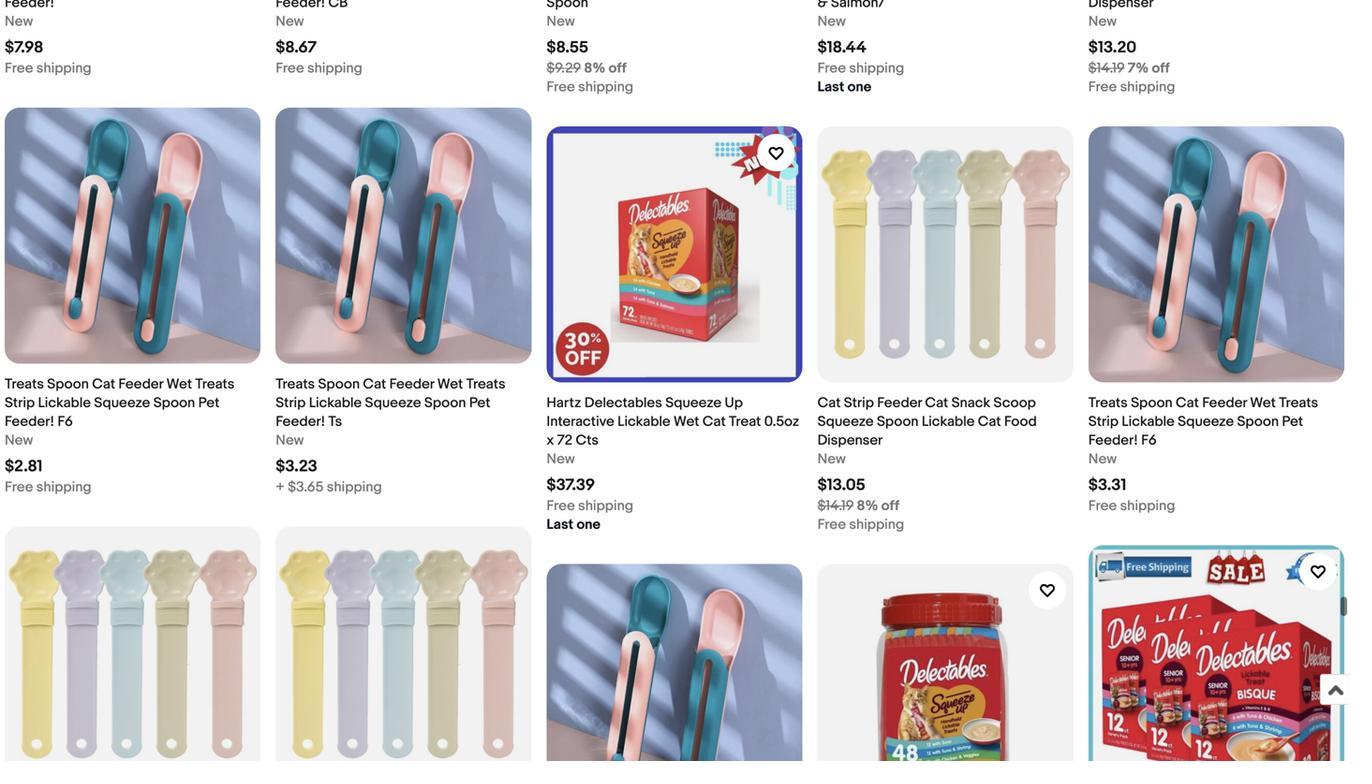 Task type: locate. For each thing, give the bounding box(es) containing it.
new $7.98 free shipping
[[5, 13, 91, 77]]

f6
[[57, 414, 73, 430], [1141, 432, 1157, 449]]

feeder! inside treats spoon cat feeder wet treats strip lickable squeeze spoon pet feeder! f6 new $2.81 free shipping
[[5, 414, 54, 430]]

off down the 'dispenser'
[[881, 498, 899, 515]]

new text field up $13.20
[[1089, 12, 1117, 31]]

1 horizontal spatial one
[[848, 79, 871, 96]]

f6 inside treats spoon cat feeder wet treats strip lickable squeeze spoon pet feeder! f6 new $3.31 free shipping
[[1141, 432, 1157, 449]]

new up the $3.23 on the left of the page
[[276, 432, 304, 449]]

$13.20
[[1089, 38, 1137, 58]]

shipping inside new $18.44 free shipping last one
[[849, 60, 904, 77]]

strip up $3.31
[[1089, 414, 1119, 430]]

pet
[[198, 395, 220, 412], [469, 395, 490, 412], [1282, 414, 1303, 430]]

strip inside treats spoon cat feeder wet treats strip lickable squeeze spoon pet feeder! f6 new $2.81 free shipping
[[5, 395, 35, 412]]

off right 7%
[[1152, 60, 1170, 77]]

shipping down $3.31 text field
[[1120, 498, 1175, 515]]

free inside new $8.67 free shipping
[[276, 60, 304, 77]]

$3.23 text field
[[276, 457, 317, 477]]

new text field up $2.81 at the bottom left of the page
[[5, 431, 33, 450]]

squeeze for $3.31
[[1178, 414, 1234, 430]]

new text field up '$8.67' text box
[[276, 12, 304, 31]]

$14.19 down $13.05
[[818, 498, 854, 515]]

x
[[547, 432, 554, 449]]

1 horizontal spatial $14.19
[[1089, 60, 1125, 77]]

strip for $2.81
[[5, 395, 35, 412]]

2 horizontal spatial pet
[[1282, 414, 1303, 430]]

new inside treats spoon cat feeder wet treats strip lickable squeeze spoon pet feeder! f6 new $2.81 free shipping
[[5, 432, 33, 449]]

f6 inside treats spoon cat feeder wet treats strip lickable squeeze spoon pet feeder! f6 new $2.81 free shipping
[[57, 414, 73, 430]]

feeder inside treats spoon cat feeder wet treats strip lickable squeeze spoon pet feeder! f6 new $2.81 free shipping
[[118, 376, 163, 393]]

lickable for $3.31
[[1122, 414, 1175, 430]]

new text field for $8.67
[[276, 12, 304, 31]]

feeder for $3.31
[[1202, 395, 1247, 412]]

free shipping text field down $37.39
[[547, 497, 633, 516]]

shipping right $3.65
[[327, 479, 382, 496]]

1 horizontal spatial 8%
[[857, 498, 878, 515]]

0 horizontal spatial $14.19
[[818, 498, 854, 515]]

off inside the new $13.20 $14.19 7% off free shipping
[[1152, 60, 1170, 77]]

new down 72
[[547, 451, 575, 468]]

free shipping text field down $2.81 text field
[[5, 478, 91, 497]]

8% right $9.29
[[584, 60, 605, 77]]

1 vertical spatial last one text field
[[547, 516, 601, 534]]

new $8.55 $9.29 8% off free shipping
[[547, 13, 633, 96]]

feeder! for $2.81
[[5, 414, 54, 430]]

free down $18.44 text box in the right of the page
[[818, 60, 846, 77]]

new inside cat strip feeder cat snack scoop squeeze spoon lickable cat food dispenser new $13.05 $14.19 8% off free shipping
[[818, 451, 846, 468]]

0 horizontal spatial 8%
[[584, 60, 605, 77]]

1 horizontal spatial last
[[818, 79, 844, 96]]

shipping down $2.81 text field
[[36, 479, 91, 496]]

$8.55
[[547, 38, 589, 58]]

lickable down snack
[[922, 414, 975, 430]]

free shipping text field for $37.39
[[547, 497, 633, 516]]

pet inside treats spoon cat feeder wet treats strip lickable squeeze spoon pet feeder! f6 new $2.81 free shipping
[[198, 395, 220, 412]]

feeder
[[118, 376, 163, 393], [389, 376, 434, 393], [877, 395, 922, 412], [1202, 395, 1247, 412]]

0 horizontal spatial one
[[577, 517, 601, 534]]

$37.39 text field
[[547, 476, 595, 496]]

free down $37.39
[[547, 498, 575, 515]]

treats spoon cat feeder wet treats strip lickable squeeze spoon pet feeder! f6 new $2.81 free shipping
[[5, 376, 235, 496]]

8% inside cat strip feeder cat snack scoop squeeze spoon lickable cat food dispenser new $13.05 $14.19 8% off free shipping
[[857, 498, 878, 515]]

2 horizontal spatial off
[[1152, 60, 1170, 77]]

new inside 'hartz delectables squeeze up interactive lickable wet cat treat 0.5oz x 72 cts new $37.39 free shipping last one'
[[547, 451, 575, 468]]

8%
[[584, 60, 605, 77], [857, 498, 878, 515]]

food
[[1004, 414, 1037, 430]]

squeeze inside treats spoon cat feeder wet treats strip lickable squeeze spoon pet feeder! f6 new $2.81 free shipping
[[94, 395, 150, 412]]

strip inside treats spoon cat feeder wet treats strip lickable squeeze spoon pet feeder! ts new $3.23 + $3.65 shipping
[[276, 395, 306, 412]]

free shipping text field down $9.29
[[547, 78, 633, 97]]

feeder inside treats spoon cat feeder wet treats strip lickable squeeze spoon pet feeder! f6 new $3.31 free shipping
[[1202, 395, 1247, 412]]

0 horizontal spatial last one text field
[[547, 516, 601, 534]]

lickable for $3.23
[[309, 395, 362, 412]]

new up $3.31
[[1089, 451, 1117, 468]]

squeeze inside treats spoon cat feeder wet treats strip lickable squeeze spoon pet feeder! ts new $3.23 + $3.65 shipping
[[365, 395, 421, 412]]

free shipping text field for $3.31
[[1089, 497, 1175, 516]]

cat inside treats spoon cat feeder wet treats strip lickable squeeze spoon pet feeder! ts new $3.23 + $3.65 shipping
[[363, 376, 386, 393]]

$7.98
[[5, 38, 43, 58]]

8% inside new $8.55 $9.29 8% off free shipping
[[584, 60, 605, 77]]

shipping inside treats spoon cat feeder wet treats strip lickable squeeze spoon pet feeder! f6 new $2.81 free shipping
[[36, 479, 91, 496]]

lickable inside treats spoon cat feeder wet treats strip lickable squeeze spoon pet feeder! f6 new $3.31 free shipping
[[1122, 414, 1175, 430]]

off
[[609, 60, 627, 77], [1152, 60, 1170, 77], [881, 498, 899, 515]]

0 horizontal spatial f6
[[57, 414, 73, 430]]

strip inside cat strip feeder cat snack scoop squeeze spoon lickable cat food dispenser new $13.05 $14.19 8% off free shipping
[[844, 395, 874, 412]]

0 horizontal spatial feeder!
[[5, 414, 54, 430]]

shipping inside new $8.55 $9.29 8% off free shipping
[[578, 79, 633, 96]]

free down $2.81 at the bottom left of the page
[[5, 479, 33, 496]]

last down $37.39 text box
[[547, 517, 573, 534]]

f6 for $3.31
[[1141, 432, 1157, 449]]

new text field up $3.31
[[1089, 450, 1117, 469]]

1 vertical spatial 8%
[[857, 498, 878, 515]]

new text field down 72
[[547, 450, 575, 469]]

1 vertical spatial one
[[577, 517, 601, 534]]

lickable
[[38, 395, 91, 412], [309, 395, 362, 412], [618, 414, 670, 430], [922, 414, 975, 430], [1122, 414, 1175, 430]]

$3.65
[[288, 479, 324, 496]]

last inside 'hartz delectables squeeze up interactive lickable wet cat treat 0.5oz x 72 cts new $37.39 free shipping last one'
[[547, 517, 573, 534]]

cat inside treats spoon cat feeder wet treats strip lickable squeeze spoon pet feeder! f6 new $3.31 free shipping
[[1176, 395, 1199, 412]]

$8.55 text field
[[547, 38, 589, 58]]

new text field up the $3.23 on the left of the page
[[276, 431, 304, 450]]

last one text field down $37.39 text box
[[547, 516, 601, 534]]

shipping down previous price $14.19 8% off text field
[[849, 517, 904, 534]]

Last one text field
[[818, 78, 871, 97], [547, 516, 601, 534]]

feeder! inside treats spoon cat feeder wet treats strip lickable squeeze spoon pet feeder! f6 new $3.31 free shipping
[[1089, 432, 1138, 449]]

wet inside treats spoon cat feeder wet treats strip lickable squeeze spoon pet feeder! f6 new $3.31 free shipping
[[1250, 395, 1276, 412]]

$18.44
[[818, 38, 867, 58]]

strip up the $3.23 on the left of the page
[[276, 395, 306, 412]]

free shipping text field down $7.98 text field at the left top of the page
[[5, 59, 91, 78]]

off right $9.29
[[609, 60, 627, 77]]

1 horizontal spatial free shipping text field
[[1089, 78, 1175, 97]]

New text field
[[547, 12, 575, 31], [276, 12, 304, 31], [5, 431, 33, 450], [818, 450, 846, 469], [1089, 450, 1117, 469]]

new inside new $8.67 free shipping
[[276, 13, 304, 30]]

new text field for $18.44
[[818, 12, 846, 31]]

72
[[557, 432, 573, 449]]

pet for $2.81
[[198, 395, 220, 412]]

1 horizontal spatial off
[[881, 498, 899, 515]]

free shipping text field down 7%
[[1089, 78, 1175, 97]]

shipping down $7.98 text field at the left top of the page
[[36, 60, 91, 77]]

new up $13.20
[[1089, 13, 1117, 30]]

$9.29
[[547, 60, 581, 77]]

feeder! up $2.81 text field
[[5, 414, 54, 430]]

cat
[[92, 376, 115, 393], [363, 376, 386, 393], [818, 395, 841, 412], [925, 395, 948, 412], [1176, 395, 1199, 412], [703, 414, 726, 430], [978, 414, 1001, 430]]

new $8.67 free shipping
[[276, 13, 362, 77]]

strip up the 'dispenser'
[[844, 395, 874, 412]]

last
[[818, 79, 844, 96], [547, 517, 573, 534]]

New text field
[[5, 12, 33, 31], [818, 12, 846, 31], [1089, 12, 1117, 31], [276, 431, 304, 450], [547, 450, 575, 469]]

$14.19
[[1089, 60, 1125, 77], [818, 498, 854, 515]]

shipping down "previous price $9.29 8% off" text box
[[578, 79, 633, 96]]

lickable up ts
[[309, 395, 362, 412]]

shipping down $37.39
[[578, 498, 633, 515]]

shipping down '$8.67' text box
[[307, 60, 362, 77]]

feeder! inside treats spoon cat feeder wet treats strip lickable squeeze spoon pet feeder! ts new $3.23 + $3.65 shipping
[[276, 414, 325, 430]]

free down $7.98 text field at the left top of the page
[[5, 60, 33, 77]]

0 vertical spatial last one text field
[[818, 78, 871, 97]]

f6 for $2.81
[[57, 414, 73, 430]]

free down $9.29
[[547, 79, 575, 96]]

off inside new $8.55 $9.29 8% off free shipping
[[609, 60, 627, 77]]

0 vertical spatial f6
[[57, 414, 73, 430]]

0 vertical spatial 8%
[[584, 60, 605, 77]]

free down '$8.67' text box
[[276, 60, 304, 77]]

new down the 'dispenser'
[[818, 451, 846, 468]]

0 vertical spatial free shipping text field
[[1089, 78, 1175, 97]]

0 vertical spatial one
[[848, 79, 871, 96]]

0 horizontal spatial off
[[609, 60, 627, 77]]

new up '$8.67' text box
[[276, 13, 304, 30]]

feeder inside treats spoon cat feeder wet treats strip lickable squeeze spoon pet feeder! ts new $3.23 + $3.65 shipping
[[389, 376, 434, 393]]

lickable down delectables
[[618, 414, 670, 430]]

one inside new $18.44 free shipping last one
[[848, 79, 871, 96]]

last one text field down $18.44
[[818, 78, 871, 97]]

shipping
[[36, 60, 91, 77], [307, 60, 362, 77], [849, 60, 904, 77], [578, 79, 633, 96], [1120, 79, 1175, 96], [36, 479, 91, 496], [327, 479, 382, 496], [578, 498, 633, 515], [1120, 498, 1175, 515], [849, 517, 904, 534]]

pet inside treats spoon cat feeder wet treats strip lickable squeeze spoon pet feeder! ts new $3.23 + $3.65 shipping
[[469, 395, 490, 412]]

strip up $2.81 at the bottom left of the page
[[5, 395, 35, 412]]

feeder for $2.81
[[118, 376, 163, 393]]

spoon inside cat strip feeder cat snack scoop squeeze spoon lickable cat food dispenser new $13.05 $14.19 8% off free shipping
[[877, 414, 919, 430]]

shipping inside 'hartz delectables squeeze up interactive lickable wet cat treat 0.5oz x 72 cts new $37.39 free shipping last one'
[[578, 498, 633, 515]]

Free shipping text field
[[1089, 78, 1175, 97], [5, 478, 91, 497]]

new text field down the 'dispenser'
[[818, 450, 846, 469]]

1 horizontal spatial feeder!
[[276, 414, 325, 430]]

1 horizontal spatial last one text field
[[818, 78, 871, 97]]

$14.19 down $13.20
[[1089, 60, 1125, 77]]

feeder!
[[5, 414, 54, 430], [276, 414, 325, 430], [1089, 432, 1138, 449]]

1 vertical spatial f6
[[1141, 432, 1157, 449]]

1 horizontal spatial f6
[[1141, 432, 1157, 449]]

1 vertical spatial last
[[547, 517, 573, 534]]

one down $37.39
[[577, 517, 601, 534]]

squeeze inside treats spoon cat feeder wet treats strip lickable squeeze spoon pet feeder! f6 new $3.31 free shipping
[[1178, 414, 1234, 430]]

0 vertical spatial last
[[818, 79, 844, 96]]

cat inside treats spoon cat feeder wet treats strip lickable squeeze spoon pet feeder! f6 new $2.81 free shipping
[[92, 376, 115, 393]]

new text field for $13.20
[[1089, 12, 1117, 31]]

new text field up $18.44 text box in the right of the page
[[818, 12, 846, 31]]

new up $7.98 text field at the left top of the page
[[5, 13, 33, 30]]

wet inside treats spoon cat feeder wet treats strip lickable squeeze spoon pet feeder! ts new $3.23 + $3.65 shipping
[[437, 376, 463, 393]]

snack
[[952, 395, 991, 412]]

$8.67 text field
[[276, 38, 317, 58]]

lickable inside treats spoon cat feeder wet treats strip lickable squeeze spoon pet feeder! ts new $3.23 + $3.65 shipping
[[309, 395, 362, 412]]

pet for $3.23
[[469, 395, 490, 412]]

1 horizontal spatial pet
[[469, 395, 490, 412]]

free inside 'hartz delectables squeeze up interactive lickable wet cat treat 0.5oz x 72 cts new $37.39 free shipping last one'
[[547, 498, 575, 515]]

free inside new $18.44 free shipping last one
[[818, 60, 846, 77]]

squeeze
[[94, 395, 150, 412], [665, 395, 722, 412], [365, 395, 421, 412], [818, 414, 874, 430], [1178, 414, 1234, 430]]

$3.31 text field
[[1089, 476, 1127, 496]]

pet inside treats spoon cat feeder wet treats strip lickable squeeze spoon pet feeder! f6 new $3.31 free shipping
[[1282, 414, 1303, 430]]

wet for $3.31
[[1250, 395, 1276, 412]]

lickable inside treats spoon cat feeder wet treats strip lickable squeeze spoon pet feeder! f6 new $2.81 free shipping
[[38, 395, 91, 412]]

new up $8.55
[[547, 13, 575, 30]]

new text field up $7.98 text field at the left top of the page
[[5, 12, 33, 31]]

lickable up $2.81 at the bottom left of the page
[[38, 395, 91, 412]]

last inside new $18.44 free shipping last one
[[818, 79, 844, 96]]

free shipping text field down '$8.67' text box
[[276, 59, 362, 78]]

free shipping text field down $3.31 text field
[[1089, 497, 1175, 516]]

shipping down $18.44
[[849, 60, 904, 77]]

free down previous price $14.19 8% off text field
[[818, 517, 846, 534]]

free inside treats spoon cat feeder wet treats strip lickable squeeze spoon pet feeder! f6 new $3.31 free shipping
[[1089, 498, 1117, 515]]

lickable inside cat strip feeder cat snack scoop squeeze spoon lickable cat food dispenser new $13.05 $14.19 8% off free shipping
[[922, 414, 975, 430]]

off for $13.20
[[1152, 60, 1170, 77]]

Free shipping text field
[[5, 59, 91, 78], [276, 59, 362, 78], [818, 59, 904, 78], [547, 78, 633, 97], [547, 497, 633, 516], [1089, 497, 1175, 516], [818, 516, 904, 534]]

new text field up $8.55
[[547, 12, 575, 31]]

feeder! up $3.31 text field
[[1089, 432, 1138, 449]]

strip inside treats spoon cat feeder wet treats strip lickable squeeze spoon pet feeder! f6 new $3.31 free shipping
[[1089, 414, 1119, 430]]

lickable inside 'hartz delectables squeeze up interactive lickable wet cat treat 0.5oz x 72 cts new $37.39 free shipping last one'
[[618, 414, 670, 430]]

free
[[5, 60, 33, 77], [276, 60, 304, 77], [818, 60, 846, 77], [547, 79, 575, 96], [1089, 79, 1117, 96], [5, 479, 33, 496], [547, 498, 575, 515], [1089, 498, 1117, 515], [818, 517, 846, 534]]

one down $18.44
[[848, 79, 871, 96]]

strip
[[5, 395, 35, 412], [276, 395, 306, 412], [844, 395, 874, 412], [1089, 414, 1119, 430]]

free down $3.31 text field
[[1089, 498, 1117, 515]]

free down previous price $14.19 7% off text field
[[1089, 79, 1117, 96]]

8% down $13.05
[[857, 498, 878, 515]]

shipping down 7%
[[1120, 79, 1175, 96]]

1 vertical spatial $14.19
[[818, 498, 854, 515]]

free inside the new $13.20 $14.19 7% off free shipping
[[1089, 79, 1117, 96]]

new
[[5, 13, 33, 30], [547, 13, 575, 30], [276, 13, 304, 30], [818, 13, 846, 30], [1089, 13, 1117, 30], [5, 432, 33, 449], [276, 432, 304, 449], [547, 451, 575, 468], [818, 451, 846, 468], [1089, 451, 1117, 468]]

cts
[[576, 432, 599, 449]]

shipping inside treats spoon cat feeder wet treats strip lickable squeeze spoon pet feeder! f6 new $3.31 free shipping
[[1120, 498, 1175, 515]]

$7.98 text field
[[5, 38, 43, 58]]

free shipping text field for $8.67
[[276, 59, 362, 78]]

wet for $2.81
[[166, 376, 192, 393]]

2 horizontal spatial feeder!
[[1089, 432, 1138, 449]]

0 horizontal spatial pet
[[198, 395, 220, 412]]

spoon
[[47, 376, 89, 393], [318, 376, 360, 393], [153, 395, 195, 412], [424, 395, 466, 412], [1131, 395, 1173, 412], [877, 414, 919, 430], [1237, 414, 1279, 430]]

0 horizontal spatial last
[[547, 517, 573, 534]]

free shipping text field down $18.44
[[818, 59, 904, 78]]

shipping inside new $8.67 free shipping
[[307, 60, 362, 77]]

strip for $3.23
[[276, 395, 306, 412]]

free shipping text field for $18.44
[[818, 59, 904, 78]]

new $18.44 free shipping last one
[[818, 13, 904, 96]]

squeeze inside cat strip feeder cat snack scoop squeeze spoon lickable cat food dispenser new $13.05 $14.19 8% off free shipping
[[818, 414, 874, 430]]

last down $18.44 text box in the right of the page
[[818, 79, 844, 96]]

wet inside treats spoon cat feeder wet treats strip lickable squeeze spoon pet feeder! f6 new $2.81 free shipping
[[166, 376, 192, 393]]

treats spoon cat feeder wet treats strip lickable squeeze spoon pet feeder! f6 new $3.31 free shipping
[[1089, 395, 1318, 515]]

$8.67
[[276, 38, 317, 58]]

shipping inside cat strip feeder cat snack scoop squeeze spoon lickable cat food dispenser new $13.05 $14.19 8% off free shipping
[[849, 517, 904, 534]]

lickable up $3.31 text field
[[1122, 414, 1175, 430]]

free inside cat strip feeder cat snack scoop squeeze spoon lickable cat food dispenser new $13.05 $14.19 8% off free shipping
[[818, 517, 846, 534]]

treats
[[5, 376, 44, 393], [195, 376, 235, 393], [276, 376, 315, 393], [466, 376, 506, 393], [1089, 395, 1128, 412], [1279, 395, 1318, 412]]

0 vertical spatial $14.19
[[1089, 60, 1125, 77]]

new up $2.81 at the bottom left of the page
[[5, 432, 33, 449]]

up
[[725, 395, 743, 412]]

new inside treats spoon cat feeder wet treats strip lickable squeeze spoon pet feeder! ts new $3.23 + $3.65 shipping
[[276, 432, 304, 449]]

feeder! left ts
[[276, 414, 325, 430]]

wet
[[166, 376, 192, 393], [437, 376, 463, 393], [1250, 395, 1276, 412], [674, 414, 699, 430]]

one
[[848, 79, 871, 96], [577, 517, 601, 534]]

new inside new $8.55 $9.29 8% off free shipping
[[547, 13, 575, 30]]

1 vertical spatial free shipping text field
[[5, 478, 91, 497]]

new up $18.44 text box in the right of the page
[[818, 13, 846, 30]]



Task type: describe. For each thing, give the bounding box(es) containing it.
$13.20 text field
[[1089, 38, 1137, 58]]

previous price $9.29 8% off text field
[[547, 59, 627, 78]]

shipping inside the new $13.20 $14.19 7% off free shipping
[[1120, 79, 1175, 96]]

cat strip feeder cat snack scoop squeeze spoon lickable cat food dispenser new $13.05 $14.19 8% off free shipping
[[818, 395, 1037, 534]]

free inside new $7.98 free shipping
[[5, 60, 33, 77]]

treats spoon cat feeder wet treats strip lickable squeeze spoon pet feeder! ts new $3.23 + $3.65 shipping
[[276, 376, 506, 496]]

previous price $14.19 7% off text field
[[1089, 59, 1170, 78]]

previous price $14.19 8% off text field
[[818, 497, 899, 516]]

treat
[[729, 414, 761, 430]]

hartz
[[547, 395, 581, 412]]

+ $3.65 shipping text field
[[276, 478, 382, 497]]

pet for $3.31
[[1282, 414, 1303, 430]]

$14.19 inside cat strip feeder cat snack scoop squeeze spoon lickable cat food dispenser new $13.05 $14.19 8% off free shipping
[[818, 498, 854, 515]]

feeder! for $3.23
[[276, 414, 325, 430]]

$2.81
[[5, 457, 43, 477]]

new inside new $18.44 free shipping last one
[[818, 13, 846, 30]]

wet inside 'hartz delectables squeeze up interactive lickable wet cat treat 0.5oz x 72 cts new $37.39 free shipping last one'
[[674, 414, 699, 430]]

squeeze for $2.81
[[94, 395, 150, 412]]

scoop
[[994, 395, 1036, 412]]

hartz delectables squeeze up interactive lickable wet cat treat 0.5oz x 72 cts new $37.39 free shipping last one
[[547, 395, 799, 534]]

strip for $3.31
[[1089, 414, 1119, 430]]

$3.31
[[1089, 476, 1127, 496]]

squeeze inside 'hartz delectables squeeze up interactive lickable wet cat treat 0.5oz x 72 cts new $37.39 free shipping last one'
[[665, 395, 722, 412]]

lickable for $2.81
[[38, 395, 91, 412]]

$2.81 text field
[[5, 457, 43, 477]]

0 horizontal spatial free shipping text field
[[5, 478, 91, 497]]

7%
[[1128, 60, 1149, 77]]

free inside new $8.55 $9.29 8% off free shipping
[[547, 79, 575, 96]]

off inside cat strip feeder cat snack scoop squeeze spoon lickable cat food dispenser new $13.05 $14.19 8% off free shipping
[[881, 498, 899, 515]]

free shipping text field for $7.98
[[5, 59, 91, 78]]

new inside treats spoon cat feeder wet treats strip lickable squeeze spoon pet feeder! f6 new $3.31 free shipping
[[1089, 451, 1117, 468]]

squeeze for $3.23
[[365, 395, 421, 412]]

$3.23
[[276, 457, 317, 477]]

cat inside 'hartz delectables squeeze up interactive lickable wet cat treat 0.5oz x 72 cts new $37.39 free shipping last one'
[[703, 414, 726, 430]]

new text field for $8.55
[[547, 12, 575, 31]]

off for $8.55
[[609, 60, 627, 77]]

$13.05 text field
[[818, 476, 866, 496]]

dispenser
[[818, 432, 883, 449]]

new inside new $7.98 free shipping
[[5, 13, 33, 30]]

new text field for $7.98
[[5, 12, 33, 31]]

feeder inside cat strip feeder cat snack scoop squeeze spoon lickable cat food dispenser new $13.05 $14.19 8% off free shipping
[[877, 395, 922, 412]]

feeder for $3.23
[[389, 376, 434, 393]]

last one text field for $18.44
[[818, 78, 871, 97]]

+
[[276, 479, 285, 496]]

free shipping text field down $13.05
[[818, 516, 904, 534]]

$13.05
[[818, 476, 866, 496]]

new text field for $13.05
[[818, 450, 846, 469]]

new text field for $3.23
[[276, 431, 304, 450]]

shipping inside new $7.98 free shipping
[[36, 60, 91, 77]]

$18.44 text field
[[818, 38, 867, 58]]

0.5oz
[[764, 414, 799, 430]]

shipping inside treats spoon cat feeder wet treats strip lickable squeeze spoon pet feeder! ts new $3.23 + $3.65 shipping
[[327, 479, 382, 496]]

one inside 'hartz delectables squeeze up interactive lickable wet cat treat 0.5oz x 72 cts new $37.39 free shipping last one'
[[577, 517, 601, 534]]

free inside treats spoon cat feeder wet treats strip lickable squeeze spoon pet feeder! f6 new $2.81 free shipping
[[5, 479, 33, 496]]

new text field for $3.31
[[1089, 450, 1117, 469]]

$37.39
[[547, 476, 595, 496]]

wet for $3.23
[[437, 376, 463, 393]]

delectables
[[584, 395, 662, 412]]

feeder! for $3.31
[[1089, 432, 1138, 449]]

new $13.20 $14.19 7% off free shipping
[[1089, 13, 1175, 96]]

new text field for $37.39
[[547, 450, 575, 469]]

interactive
[[547, 414, 614, 430]]

new inside the new $13.20 $14.19 7% off free shipping
[[1089, 13, 1117, 30]]

last one text field for $37.39
[[547, 516, 601, 534]]

$14.19 inside the new $13.20 $14.19 7% off free shipping
[[1089, 60, 1125, 77]]

new text field for $2.81
[[5, 431, 33, 450]]

ts
[[328, 414, 342, 430]]



Task type: vqa. For each thing, say whether or not it's contained in the screenshot.
'BRAND OUTLET' link
no



